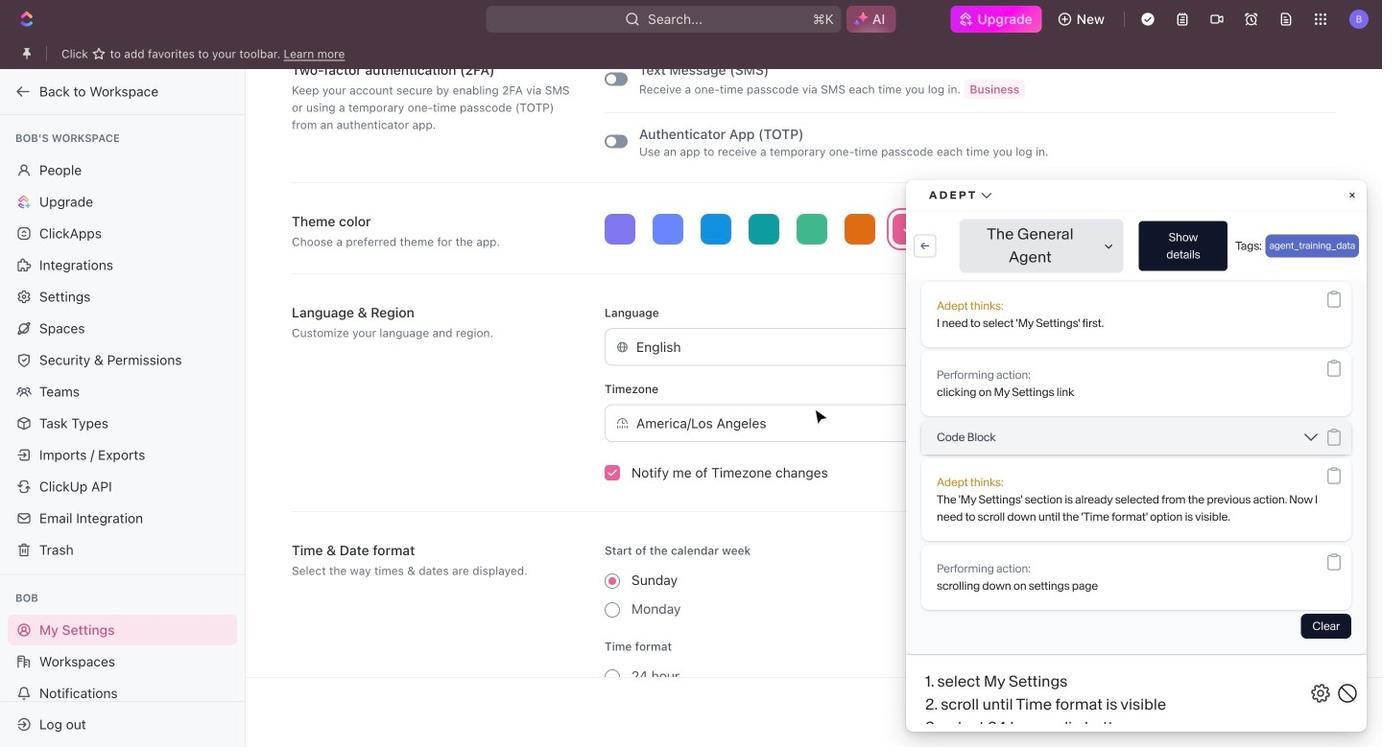Task type: describe. For each thing, give the bounding box(es) containing it.
7 option from the left
[[893, 214, 923, 245]]

3 option from the left
[[701, 214, 731, 245]]

available on business plans or higher element
[[964, 80, 1025, 99]]



Task type: locate. For each thing, give the bounding box(es) containing it.
2 option from the left
[[653, 214, 683, 245]]

9 option from the left
[[989, 214, 1019, 245]]

list box
[[605, 214, 1336, 245]]

option
[[605, 214, 635, 245], [653, 214, 683, 245], [701, 214, 731, 245], [749, 214, 779, 245], [797, 214, 827, 245], [845, 214, 875, 245], [893, 214, 923, 245], [941, 214, 971, 245], [989, 214, 1019, 245], [1037, 214, 1067, 245]]

None text field
[[636, 329, 1302, 365], [636, 406, 1302, 442], [636, 329, 1302, 365], [636, 406, 1302, 442]]

4 option from the left
[[749, 214, 779, 245]]

5 option from the left
[[797, 214, 827, 245]]

6 option from the left
[[845, 214, 875, 245]]

10 option from the left
[[1037, 214, 1067, 245]]

1 option from the left
[[605, 214, 635, 245]]

None checkbox
[[605, 466, 620, 481]]

8 option from the left
[[941, 214, 971, 245]]



Task type: vqa. For each thing, say whether or not it's contained in the screenshot.
1st 2 from the bottom
no



